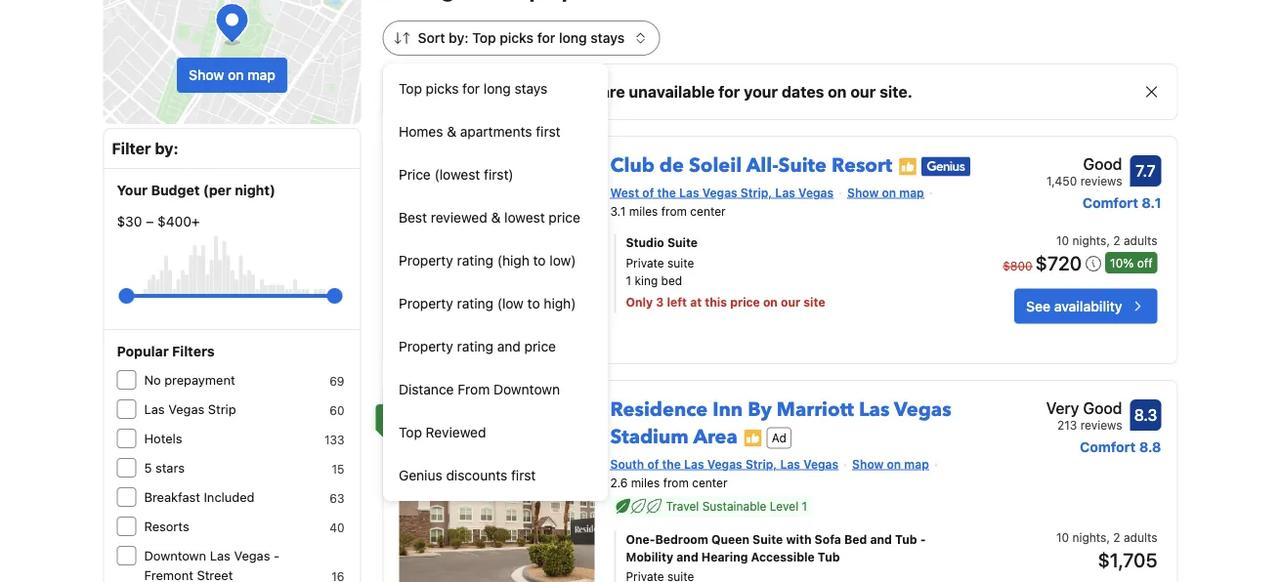 Task type: vqa. For each thing, say whether or not it's contained in the screenshot.
bottom Downtown
yes



Task type: locate. For each thing, give the bounding box(es) containing it.
2 for 10 nights , 2 adults
[[1114, 234, 1121, 248]]

nights up $720
[[1073, 234, 1107, 248]]

0 horizontal spatial by:
[[155, 139, 179, 158]]

las inside downtown las vegas - fremont street
[[210, 549, 231, 564]]

king
[[635, 274, 658, 288]]

this property is part of our preferred partner program. it's committed to providing excellent service and good value. it'll pay us a higher commission if you make a booking. image right resort at the top right
[[899, 157, 918, 177]]

top inside button
[[399, 425, 422, 441]]

rating left (high
[[457, 253, 494, 269]]

0 vertical spatial tub
[[896, 533, 918, 547]]

price inside studio suite private suite 1 king bed only 3 left at this price on our site
[[731, 296, 761, 310]]

0 vertical spatial -
[[921, 533, 927, 547]]

0 vertical spatial breakfast
[[384, 411, 441, 424]]

8.1
[[1143, 195, 1162, 211]]

1 vertical spatial stays
[[515, 81, 548, 97]]

by: right the sort at the left top of the page
[[449, 30, 469, 46]]

club de soleil all-suite resort
[[611, 153, 893, 179]]

10
[[1057, 234, 1070, 248], [1057, 531, 1070, 545]]

, inside 10 nights , 2 adults $1,705
[[1107, 531, 1111, 545]]

15
[[332, 463, 345, 476]]

2 nights from the top
[[1073, 531, 1107, 545]]

discounts
[[446, 468, 508, 484]]

2 vertical spatial show on map
[[853, 458, 930, 471]]

sustainable
[[703, 500, 767, 514]]

top inside button
[[399, 81, 422, 97]]

site.
[[880, 83, 913, 101]]

1 good from the top
[[1084, 155, 1123, 174]]

0 vertical spatial &
[[447, 124, 457, 140]]

1 left king
[[626, 274, 632, 288]]

1 right level
[[802, 500, 808, 514]]

first right discounts
[[511, 468, 536, 484]]

1 horizontal spatial long
[[559, 30, 587, 46]]

0 vertical spatial of
[[473, 83, 489, 101]]

genius discounts first
[[399, 468, 536, 484]]

picks up homes
[[426, 81, 459, 97]]

from for club
[[662, 205, 687, 218]]

0 vertical spatial this property is part of our preferred partner program. it's committed to providing excellent service and good value. it'll pay us a higher commission if you make a booking. image
[[899, 157, 918, 177]]

this property is part of our preferred partner program. it's committed to providing excellent service and good value. it'll pay us a higher commission if you make a booking. image right resort at the top right
[[899, 157, 918, 177]]

property for property rating and price
[[399, 339, 454, 355]]

adults
[[1124, 234, 1158, 248], [1124, 531, 1158, 545]]

0 vertical spatial first
[[536, 124, 561, 140]]

10 nights , 2 adults
[[1057, 234, 1158, 248]]

las right 'marriott'
[[860, 397, 890, 424]]

only
[[626, 296, 653, 310]]

long inside button
[[484, 81, 511, 97]]

0 horizontal spatial downtown
[[144, 549, 206, 564]]

homes & apartments first button
[[383, 110, 608, 154]]

1 vertical spatial this property is part of our preferred partner program. it's committed to providing excellent service and good value. it'll pay us a higher commission if you make a booking. image
[[744, 429, 763, 448]]

of
[[473, 83, 489, 101], [643, 186, 655, 199], [648, 458, 659, 471]]

comfort down very good 213 reviews
[[1081, 440, 1137, 456]]

0 vertical spatial 2
[[1114, 234, 1121, 248]]

adults up off
[[1124, 234, 1158, 248]]

stays up are
[[591, 30, 625, 46]]

1 vertical spatial show on map
[[848, 186, 925, 199]]

(high
[[497, 253, 530, 269]]

0 vertical spatial adults
[[1124, 234, 1158, 248]]

price inside button
[[525, 339, 556, 355]]

suite left resort at the top right
[[779, 153, 827, 179]]

1 horizontal spatial 1
[[802, 500, 808, 514]]

las down all-
[[776, 186, 796, 199]]

reviews up comfort 8.8
[[1081, 419, 1123, 432]]

1 vertical spatial comfort
[[1081, 440, 1137, 456]]

downtown down property rating and price button
[[494, 382, 560, 398]]

0 vertical spatial long
[[559, 30, 587, 46]]

2 vertical spatial top
[[399, 425, 422, 441]]

show on map inside button
[[189, 67, 276, 83]]

our left 'site.'
[[851, 83, 876, 101]]

low)
[[550, 253, 576, 269]]

0 vertical spatial 1
[[626, 274, 632, 288]]

8.8
[[1140, 440, 1162, 456]]

our left site
[[781, 296, 801, 310]]

top left 75%
[[399, 81, 422, 97]]

breakfast down distance
[[384, 411, 441, 424]]

the up 3.1 miles from center
[[658, 186, 676, 199]]

price right this
[[731, 296, 761, 310]]

1 horizontal spatial picks
[[500, 30, 534, 46]]

this property is part of our preferred partner program. it's committed to providing excellent service and good value. it'll pay us a higher commission if you make a booking. image
[[899, 157, 918, 177], [744, 429, 763, 448]]

miles down south
[[631, 477, 660, 490]]

west of the las vegas strip, las vegas
[[611, 186, 834, 199]]

0 vertical spatial price
[[549, 210, 581, 226]]

to inside "button"
[[528, 296, 540, 312]]

show on map button
[[177, 58, 287, 93]]

property inside "button"
[[399, 296, 454, 312]]

rating up from
[[457, 339, 494, 355]]

unavailable
[[629, 83, 715, 101]]

0 vertical spatial ,
[[1107, 234, 1111, 248]]

0 vertical spatial nights
[[1073, 234, 1107, 248]]

suite inside one-bedroom queen suite with sofa bed and tub - mobility and hearing accessible tub
[[753, 533, 784, 547]]

0 vertical spatial show
[[189, 67, 224, 83]]

1 vertical spatial suite
[[668, 236, 698, 250]]

ad
[[772, 432, 787, 446]]

0 vertical spatial downtown
[[494, 382, 560, 398]]

0 horizontal spatial -
[[274, 549, 280, 564]]

0 vertical spatial comfort
[[1083, 195, 1139, 211]]

3 property from the top
[[399, 339, 454, 355]]

this property is part of our preferred partner program. it's committed to providing excellent service and good value. it'll pay us a higher commission if you make a booking. image left ad
[[744, 429, 763, 448]]

tub down sofa
[[818, 551, 840, 565]]

breakfast down stars
[[144, 490, 200, 505]]

downtown up the fremont
[[144, 549, 206, 564]]

1 vertical spatial center
[[693, 477, 728, 490]]

1 vertical spatial 2
[[1114, 531, 1121, 545]]

1 vertical spatial 10
[[1057, 531, 1070, 545]]

las down ad
[[781, 458, 801, 471]]

1 horizontal spatial &
[[491, 210, 501, 226]]

adults inside 10 nights , 2 adults $1,705
[[1124, 531, 1158, 545]]

strip
[[208, 402, 236, 417]]

las up 2.6 miles from center
[[684, 458, 705, 471]]

on
[[228, 67, 244, 83], [828, 83, 847, 101], [882, 186, 897, 199], [764, 296, 778, 310], [887, 458, 902, 471]]

1 , from the top
[[1107, 234, 1111, 248]]

top for reviewed
[[399, 425, 422, 441]]

8.3
[[1135, 406, 1158, 425]]

2 up the $1,705
[[1114, 531, 1121, 545]]

top for picks
[[399, 81, 422, 97]]

1 horizontal spatial by:
[[449, 30, 469, 46]]

1 vertical spatial -
[[274, 549, 280, 564]]

price (lowest first) button
[[383, 154, 608, 197]]

by
[[748, 397, 772, 424]]

to for low)
[[534, 253, 546, 269]]

1 horizontal spatial -
[[921, 533, 927, 547]]

0 vertical spatial center
[[691, 205, 726, 218]]

suite
[[779, 153, 827, 179], [668, 236, 698, 250], [753, 533, 784, 547]]

club
[[611, 153, 655, 179]]

good up comfort 8.1
[[1084, 155, 1123, 174]]

1 vertical spatial miles
[[631, 477, 660, 490]]

long up apartments
[[484, 81, 511, 97]]

center down 'west of the las vegas strip, las vegas'
[[691, 205, 726, 218]]

adults up the $1,705
[[1124, 531, 1158, 545]]

0 vertical spatial from
[[662, 205, 687, 218]]

adults for 10 nights , 2 adults
[[1124, 234, 1158, 248]]

0 vertical spatial picks
[[500, 30, 534, 46]]

comfort for club de soleil all-suite resort
[[1083, 195, 1139, 211]]

miles for residence inn by marriott las vegas stadium area
[[631, 477, 660, 490]]

scored 8.3 element
[[1131, 400, 1162, 431]]

, down comfort 8.1
[[1107, 234, 1111, 248]]

of up 2.6 miles from center
[[648, 458, 659, 471]]

strip, down club de soleil all-suite resort
[[741, 186, 773, 199]]

to left low)
[[534, 253, 546, 269]]

reviews inside very good 213 reviews
[[1081, 419, 1123, 432]]

1 vertical spatial our
[[781, 296, 801, 310]]

1 vertical spatial rating
[[457, 296, 494, 312]]

strip, for soleil
[[741, 186, 773, 199]]

downtown
[[494, 382, 560, 398], [144, 549, 206, 564]]

your budget (per night)
[[117, 182, 276, 198]]

0 horizontal spatial 1
[[626, 274, 632, 288]]

2 vertical spatial show
[[853, 458, 884, 471]]

0 horizontal spatial this property is part of our preferred partner program. it's committed to providing excellent service and good value. it'll pay us a higher commission if you make a booking. image
[[744, 429, 763, 448]]

1 vertical spatial to
[[534, 253, 546, 269]]

sort by: top picks for long stays
[[418, 30, 625, 46]]

one-bedroom queen suite with sofa bed and tub - mobility and hearing accessible tub
[[626, 533, 927, 565]]

1 vertical spatial show
[[848, 186, 879, 199]]

2 property from the top
[[399, 296, 454, 312]]

by: right filter
[[155, 139, 179, 158]]

& left lowest
[[491, 210, 501, 226]]

40
[[330, 521, 345, 535]]

and right bed
[[871, 533, 893, 547]]

tub right bed
[[896, 533, 918, 547]]

good inside very good 213 reviews
[[1084, 399, 1123, 418]]

3 rating from the top
[[457, 339, 494, 355]]

0 vertical spatial our
[[851, 83, 876, 101]]

this property is part of our preferred partner program. it's committed to providing excellent service and good value. it'll pay us a higher commission if you make a booking. image left ad
[[744, 429, 763, 448]]

1 vertical spatial good
[[1084, 399, 1123, 418]]

property up distance
[[399, 339, 454, 355]]

2 vertical spatial map
[[905, 458, 930, 471]]

2 for 10 nights , 2 adults $1,705
[[1114, 531, 1121, 545]]

of right 75%
[[473, 83, 489, 101]]

0 vertical spatial good
[[1084, 155, 1123, 174]]

soleil
[[689, 153, 742, 179]]

for up homes & apartments first
[[463, 81, 480, 97]]

las up 3.1 miles from center
[[680, 186, 700, 199]]

las up the street
[[210, 549, 231, 564]]

- inside downtown las vegas - fremont street
[[274, 549, 280, 564]]

1 10 from the top
[[1057, 234, 1070, 248]]

1 adults from the top
[[1124, 234, 1158, 248]]

reviews up comfort 8.1
[[1081, 174, 1123, 188]]

homes
[[399, 124, 443, 140]]

rating
[[457, 253, 494, 269], [457, 296, 494, 312], [457, 339, 494, 355]]

2 rating from the top
[[457, 296, 494, 312]]

1 reviews from the top
[[1081, 174, 1123, 188]]

nights for 10 nights , 2 adults
[[1073, 234, 1107, 248]]

0 horizontal spatial this property is part of our preferred partner program. it's committed to providing excellent service and good value. it'll pay us a higher commission if you make a booking. image
[[744, 429, 763, 448]]

on inside button
[[228, 67, 244, 83]]

breakfast for breakfast included
[[144, 490, 200, 505]]

- inside one-bedroom queen suite with sofa bed and tub - mobility and hearing accessible tub
[[921, 533, 927, 547]]

rating left (low
[[457, 296, 494, 312]]

vegas
[[703, 186, 738, 199], [799, 186, 834, 199], [895, 397, 952, 424], [168, 402, 205, 417], [708, 458, 743, 471], [804, 458, 839, 471], [234, 549, 270, 564]]

0 horizontal spatial tub
[[818, 551, 840, 565]]

miles right 3.1
[[629, 205, 658, 218]]

1 vertical spatial map
[[900, 186, 925, 199]]

1 rating from the top
[[457, 253, 494, 269]]

10% off
[[1111, 256, 1153, 270]]

marriott
[[777, 397, 855, 424]]

, up the $1,705
[[1107, 531, 1111, 545]]

rating for (high
[[457, 253, 494, 269]]

to left stay
[[546, 83, 561, 101]]

1 nights from the top
[[1073, 234, 1107, 248]]

2 adults from the top
[[1124, 531, 1158, 545]]

69
[[330, 375, 345, 388]]

miles for club de soleil all-suite resort
[[629, 205, 658, 218]]

1 vertical spatial ,
[[1107, 531, 1111, 545]]

map inside button
[[248, 67, 276, 83]]

1 vertical spatial from
[[664, 477, 689, 490]]

stadium
[[611, 424, 689, 451]]

las inside residence inn by marriott las vegas stadium area
[[860, 397, 890, 424]]

1 vertical spatial price
[[731, 296, 761, 310]]

top up top picks for long stays
[[473, 30, 496, 46]]

2 vertical spatial price
[[525, 339, 556, 355]]

2 vertical spatial to
[[528, 296, 540, 312]]

from up travel
[[664, 477, 689, 490]]

property for property rating (low to high)
[[399, 296, 454, 312]]

stars
[[156, 461, 185, 476]]

club de soleil all-suite resort image
[[399, 153, 595, 348]]

first)
[[484, 167, 514, 183]]

comfort 8.1
[[1083, 195, 1162, 211]]

for left 'your'
[[719, 83, 741, 101]]

suite up suite
[[668, 236, 698, 250]]

1 horizontal spatial breakfast
[[384, 411, 441, 424]]

to right (low
[[528, 296, 540, 312]]

with
[[787, 533, 812, 547]]

group
[[127, 281, 335, 312]]

nights inside 10 nights , 2 adults $1,705
[[1073, 531, 1107, 545]]

0 horizontal spatial long
[[484, 81, 511, 97]]

2 , from the top
[[1107, 531, 1111, 545]]

1 vertical spatial picks
[[426, 81, 459, 97]]

1 inside studio suite private suite 1 king bed only 3 left at this price on our site
[[626, 274, 632, 288]]

this property is part of our preferred partner program. it's committed to providing excellent service and good value. it'll pay us a higher commission if you make a booking. image
[[899, 157, 918, 177], [744, 429, 763, 448]]

1 vertical spatial breakfast
[[144, 490, 200, 505]]

residence inn by marriott las vegas stadium area link
[[611, 389, 952, 451]]

of right west
[[643, 186, 655, 199]]

& right homes
[[447, 124, 457, 140]]

of for club de soleil all-suite resort
[[643, 186, 655, 199]]

property
[[399, 253, 454, 269], [399, 296, 454, 312], [399, 339, 454, 355]]

2 vertical spatial and
[[677, 551, 699, 565]]

by: for sort
[[449, 30, 469, 46]]

1 vertical spatial property
[[399, 296, 454, 312]]

from
[[662, 205, 687, 218], [664, 477, 689, 490]]

residence inn by marriott las vegas stadium area image
[[399, 397, 595, 583]]

0 horizontal spatial our
[[781, 296, 801, 310]]

for up places
[[538, 30, 556, 46]]

left
[[667, 296, 687, 310]]

strip, for by
[[746, 458, 778, 471]]

property down best on the top of the page
[[399, 253, 454, 269]]

2 reviews from the top
[[1081, 419, 1123, 432]]

0 vertical spatial this property is part of our preferred partner program. it's committed to providing excellent service and good value. it'll pay us a higher commission if you make a booking. image
[[899, 157, 918, 177]]

good right very
[[1084, 399, 1123, 418]]

miles
[[629, 205, 658, 218], [631, 477, 660, 490]]

distance from downtown button
[[383, 369, 608, 412]]

0 vertical spatial property
[[399, 253, 454, 269]]

center down south of the las vegas strip, las vegas
[[693, 477, 728, 490]]

show on map
[[189, 67, 276, 83], [848, 186, 925, 199], [853, 458, 930, 471]]

the for club
[[658, 186, 676, 199]]

1 horizontal spatial this property is part of our preferred partner program. it's committed to providing excellent service and good value. it'll pay us a higher commission if you make a booking. image
[[899, 157, 918, 177]]

0 vertical spatial show on map
[[189, 67, 276, 83]]

1 property from the top
[[399, 253, 454, 269]]

comfort for residence inn by marriott las vegas stadium area
[[1081, 440, 1137, 456]]

popular
[[117, 344, 169, 360]]

2 2 from the top
[[1114, 531, 1121, 545]]

nights
[[1073, 234, 1107, 248], [1073, 531, 1107, 545]]

see
[[1027, 298, 1051, 314]]

2 up 10%
[[1114, 234, 1121, 248]]

breakfast
[[384, 411, 441, 424], [144, 490, 200, 505]]

suite up accessible
[[753, 533, 784, 547]]

property up property rating and price
[[399, 296, 454, 312]]

our
[[851, 83, 876, 101], [781, 296, 801, 310]]

2 10 from the top
[[1057, 531, 1070, 545]]

street
[[197, 569, 233, 583]]

top
[[473, 30, 496, 46], [399, 81, 422, 97], [399, 425, 422, 441]]

residence
[[611, 397, 708, 424]]

to inside button
[[534, 253, 546, 269]]

213
[[1058, 419, 1078, 432]]

our inside studio suite private suite 1 king bed only 3 left at this price on our site
[[781, 296, 801, 310]]

strip, down ad
[[746, 458, 778, 471]]

high)
[[544, 296, 576, 312]]

2 vertical spatial property
[[399, 339, 454, 355]]

2 good from the top
[[1084, 399, 1123, 418]]

your
[[117, 182, 148, 198]]

prepayment
[[165, 373, 235, 388]]

picks up places
[[500, 30, 534, 46]]

center for de
[[691, 205, 726, 218]]

good inside the good 1,450 reviews
[[1084, 155, 1123, 174]]

south of the las vegas strip, las vegas
[[611, 458, 839, 471]]

stays left stay
[[515, 81, 548, 97]]

first down places
[[536, 124, 561, 140]]

10 inside 10 nights , 2 adults $1,705
[[1057, 531, 1070, 545]]

1 vertical spatial of
[[643, 186, 655, 199]]

0 vertical spatial miles
[[629, 205, 658, 218]]

adults for 10 nights , 2 adults $1,705
[[1124, 531, 1158, 545]]

residence inn by marriott las vegas stadium area
[[611, 397, 952, 451]]

2 inside 10 nights , 2 adults $1,705
[[1114, 531, 1121, 545]]

price inside button
[[549, 210, 581, 226]]

genius discounts available at this property. image
[[922, 157, 971, 177], [922, 157, 971, 177]]

1 vertical spatial tub
[[818, 551, 840, 565]]

1 horizontal spatial tub
[[896, 533, 918, 547]]

suite inside studio suite private suite 1 king bed only 3 left at this price on our site
[[668, 236, 698, 250]]

1 vertical spatial adults
[[1124, 531, 1158, 545]]

and
[[497, 339, 521, 355], [871, 533, 893, 547], [677, 551, 699, 565]]

2 vertical spatial of
[[648, 458, 659, 471]]

1 vertical spatial by:
[[155, 139, 179, 158]]

75%
[[435, 83, 470, 101]]

nights for 10 nights , 2 adults $1,705
[[1073, 531, 1107, 545]]

1 horizontal spatial stays
[[591, 30, 625, 46]]

1 vertical spatial 1
[[802, 500, 808, 514]]

0 vertical spatial strip,
[[741, 186, 773, 199]]

1 2 from the top
[[1114, 234, 1121, 248]]

from up studio
[[662, 205, 687, 218]]

1 horizontal spatial and
[[677, 551, 699, 565]]

center for inn
[[693, 477, 728, 490]]

1 vertical spatial first
[[511, 468, 536, 484]]

and down bedroom
[[677, 551, 699, 565]]

price right lowest
[[549, 210, 581, 226]]

1 vertical spatial the
[[663, 458, 681, 471]]

popular filters
[[117, 344, 215, 360]]

the for residence
[[663, 458, 681, 471]]

0 vertical spatial by:
[[449, 30, 469, 46]]

2 vertical spatial rating
[[457, 339, 494, 355]]

price down high)
[[525, 339, 556, 355]]

2 vertical spatial suite
[[753, 533, 784, 547]]

rating inside "button"
[[457, 296, 494, 312]]

0 vertical spatial reviews
[[1081, 174, 1123, 188]]

price (lowest first)
[[399, 167, 514, 183]]

the up 2.6 miles from center
[[663, 458, 681, 471]]

for inside button
[[463, 81, 480, 97]]

nights up the $1,705
[[1073, 531, 1107, 545]]

by:
[[449, 30, 469, 46], [155, 139, 179, 158]]

fremont
[[144, 569, 194, 583]]

from
[[458, 382, 490, 398]]

show for club de soleil all-suite resort
[[848, 186, 879, 199]]

comfort up the '10 nights , 2 adults'
[[1083, 195, 1139, 211]]

0 horizontal spatial &
[[447, 124, 457, 140]]

1 vertical spatial reviews
[[1081, 419, 1123, 432]]

long up stay
[[559, 30, 587, 46]]

1 vertical spatial long
[[484, 81, 511, 97]]

top down breakfast included
[[399, 425, 422, 441]]

las vegas strip
[[144, 402, 236, 417]]

& inside button
[[491, 210, 501, 226]]

dates
[[782, 83, 825, 101]]

for
[[538, 30, 556, 46], [463, 81, 480, 97], [719, 83, 741, 101]]

0 vertical spatial to
[[546, 83, 561, 101]]

0 vertical spatial map
[[248, 67, 276, 83]]

good 1,450 reviews
[[1047, 155, 1123, 188]]

0 vertical spatial and
[[497, 339, 521, 355]]

and down (low
[[497, 339, 521, 355]]



Task type: describe. For each thing, give the bounding box(es) containing it.
& inside 'button'
[[447, 124, 457, 140]]

west
[[611, 186, 640, 199]]

club de soleil all-suite resort link
[[611, 145, 893, 179]]

to for stay
[[546, 83, 561, 101]]

first inside 'button'
[[536, 124, 561, 140]]

1 horizontal spatial for
[[538, 30, 556, 46]]

apartments
[[460, 124, 532, 140]]

3.1 miles from center
[[611, 205, 726, 218]]

private
[[626, 257, 665, 271]]

on inside studio suite private suite 1 king bed only 3 left at this price on our site
[[764, 296, 778, 310]]

breakfast included
[[384, 411, 495, 424]]

(lowest
[[435, 167, 480, 183]]

map for residence inn by marriott las vegas stadium area
[[905, 458, 930, 471]]

stay
[[565, 83, 597, 101]]

10 for 10 nights , 2 adults $1,705
[[1057, 531, 1070, 545]]

no prepayment
[[144, 373, 235, 388]]

2.6 miles from center
[[611, 477, 728, 490]]

good element
[[1047, 153, 1123, 176]]

show inside button
[[189, 67, 224, 83]]

no
[[144, 373, 161, 388]]

10 for 10 nights , 2 adults
[[1057, 234, 1070, 248]]

downtown inside button
[[494, 382, 560, 398]]

show on map for residence inn by marriott las vegas stadium area
[[853, 458, 930, 471]]

bed
[[662, 274, 683, 288]]

10 nights , 2 adults $1,705
[[1057, 531, 1158, 572]]

studio
[[626, 236, 665, 250]]

included
[[444, 411, 495, 424]]

property rating (high to low)
[[399, 253, 576, 269]]

bedroom
[[656, 533, 709, 547]]

very good element
[[1047, 397, 1123, 420]]

search results updated. las vegas: 205 properties found. element
[[383, 0, 1179, 5]]

best reviewed & lowest price
[[399, 210, 581, 226]]

one-bedroom queen suite with sofa bed and tub - mobility and hearing accessible tub link
[[626, 531, 957, 566]]

your
[[744, 83, 778, 101]]

one-
[[626, 533, 656, 547]]

distance from downtown
[[399, 382, 560, 398]]

bed
[[845, 533, 868, 547]]

filter
[[112, 139, 151, 158]]

included
[[204, 490, 255, 505]]

0 vertical spatial top
[[473, 30, 496, 46]]

by: for filter
[[155, 139, 179, 158]]

63
[[330, 492, 345, 506]]

downtown las vegas - fremont street
[[144, 549, 280, 583]]

are
[[601, 83, 626, 101]]

0 vertical spatial stays
[[591, 30, 625, 46]]

de
[[660, 153, 684, 179]]

from for residence
[[664, 477, 689, 490]]

of for residence inn by marriott las vegas stadium area
[[648, 458, 659, 471]]

1 horizontal spatial our
[[851, 83, 876, 101]]

top reviewed
[[399, 425, 486, 441]]

first inside button
[[511, 468, 536, 484]]

see availability
[[1027, 298, 1123, 314]]

–
[[146, 214, 154, 230]]

reviews inside the good 1,450 reviews
[[1081, 174, 1123, 188]]

1 vertical spatial and
[[871, 533, 893, 547]]

, for 10 nights , 2 adults $1,705
[[1107, 531, 1111, 545]]

stays inside top picks for long stays button
[[515, 81, 548, 97]]

and inside property rating and price button
[[497, 339, 521, 355]]

property for property rating (high to low)
[[399, 253, 454, 269]]

property rating (low to high) button
[[383, 283, 608, 326]]

$720
[[1036, 252, 1083, 275]]

vegas inside downtown las vegas - fremont street
[[234, 549, 270, 564]]

vegas inside residence inn by marriott las vegas stadium area
[[895, 397, 952, 424]]

hotels
[[144, 432, 182, 446]]

5
[[144, 461, 152, 476]]

75% of places to stay are unavailable for your dates on our site.
[[435, 83, 913, 101]]

show on map for club de soleil all-suite resort
[[848, 186, 925, 199]]

133
[[325, 433, 345, 447]]

rating for and
[[457, 339, 494, 355]]

3
[[656, 296, 664, 310]]

$30 – $400+
[[117, 214, 200, 230]]

3.1
[[611, 205, 626, 218]]

comfort 8.8
[[1081, 440, 1162, 456]]

budget
[[151, 182, 200, 198]]

very good 213 reviews
[[1047, 399, 1123, 432]]

filters
[[172, 344, 215, 360]]

inn
[[713, 397, 743, 424]]

, for 10 nights , 2 adults
[[1107, 234, 1111, 248]]

at
[[690, 296, 702, 310]]

las down the no
[[144, 402, 165, 417]]

reviewed
[[431, 210, 488, 226]]

rating for (low
[[457, 296, 494, 312]]

sort
[[418, 30, 445, 46]]

scored 7.7 element
[[1131, 155, 1162, 187]]

filter by:
[[112, 139, 179, 158]]

genius discounts first button
[[383, 455, 608, 498]]

price
[[399, 167, 431, 183]]

downtown inside downtown las vegas - fremont street
[[144, 549, 206, 564]]

places
[[493, 83, 542, 101]]

2 horizontal spatial for
[[719, 83, 741, 101]]

$1,705
[[1099, 549, 1158, 572]]

hearing
[[702, 551, 748, 565]]

2.6
[[611, 477, 628, 490]]

picks inside button
[[426, 81, 459, 97]]

show for residence inn by marriott las vegas stadium area
[[853, 458, 884, 471]]

$800
[[1003, 259, 1033, 273]]

breakfast included
[[144, 490, 255, 505]]

best reviewed & lowest price button
[[383, 197, 608, 240]]

availability
[[1055, 298, 1123, 314]]

all-
[[747, 153, 779, 179]]

genius
[[399, 468, 443, 484]]

site
[[804, 296, 826, 310]]

1 horizontal spatial this property is part of our preferred partner program. it's committed to providing excellent service and good value. it'll pay us a higher commission if you make a booking. image
[[899, 157, 918, 177]]

top picks for long stays button
[[383, 67, 608, 110]]

breakfast for breakfast included
[[384, 411, 441, 424]]

south
[[611, 458, 645, 471]]

off
[[1138, 256, 1153, 270]]

suite inside club de soleil all-suite resort link
[[779, 153, 827, 179]]

(per
[[203, 182, 232, 198]]

map for club de soleil all-suite resort
[[900, 186, 925, 199]]

reviewed
[[426, 425, 486, 441]]

travel
[[666, 500, 699, 514]]

to for high)
[[528, 296, 540, 312]]

property rating (high to low) button
[[383, 240, 608, 283]]

mobility
[[626, 551, 674, 565]]



